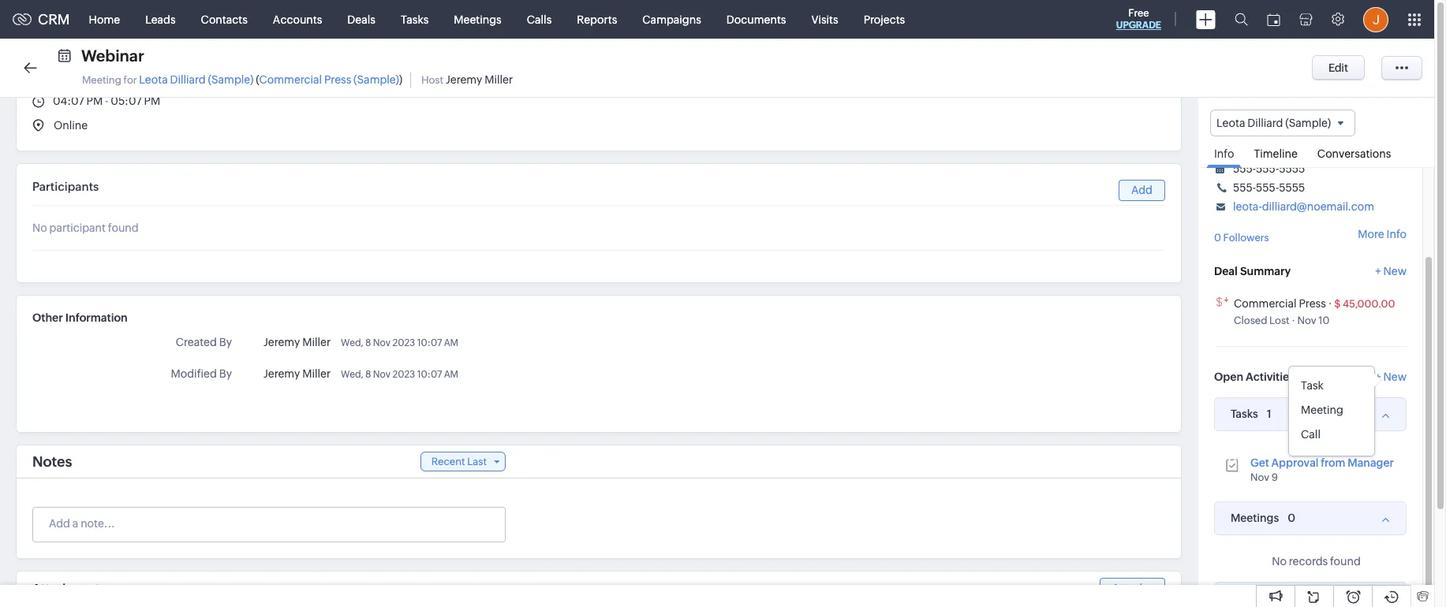 Task type: vqa. For each thing, say whether or not it's contained in the screenshot.
General region
no



Task type: locate. For each thing, give the bounding box(es) containing it.
found for no records found
[[1330, 555, 1361, 568]]

1 wed, 8 nov 2023 10:07 am from the top
[[341, 338, 458, 349]]

+ right task
[[1375, 371, 1381, 383]]

1 jeremy miller from the top
[[263, 336, 331, 349]]

+ new
[[1375, 265, 1407, 277], [1375, 371, 1407, 383]]

0 horizontal spatial 0
[[1214, 232, 1221, 244]]

9
[[1272, 472, 1278, 483]]

1 vertical spatial 5555
[[1279, 182, 1305, 194]]

by
[[219, 336, 232, 349], [219, 368, 232, 380]]

(sample) left "("
[[208, 73, 254, 86]]

1 vertical spatial meeting
[[1301, 404, 1343, 416]]

1 vertical spatial am
[[444, 369, 458, 380]]

info right more
[[1387, 228, 1407, 241]]

1 vertical spatial leota
[[1217, 117, 1245, 129]]

recent
[[431, 456, 465, 468]]

555-555-5555 up leota-
[[1233, 182, 1305, 194]]

(sample) left host
[[354, 73, 399, 86]]

10
[[1318, 315, 1330, 326]]

1 + from the top
[[1375, 265, 1381, 277]]

accounts link
[[260, 0, 335, 38]]

created by
[[176, 336, 232, 349]]

open activities
[[1214, 371, 1295, 383]]

0 vertical spatial meeting
[[82, 74, 121, 86]]

5555 up leota-dilliard@noemail.com link
[[1279, 182, 1305, 194]]

1 horizontal spatial leota
[[1217, 117, 1245, 129]]

projects
[[864, 13, 905, 26]]

+
[[1375, 265, 1381, 277], [1375, 371, 1381, 383]]

deals link
[[335, 0, 388, 38]]

found right records
[[1330, 555, 1361, 568]]

info left timeline
[[1214, 148, 1234, 160]]

1 horizontal spatial 0
[[1265, 592, 1273, 605]]

0 followers
[[1214, 232, 1269, 244]]

no for no records found
[[1272, 555, 1287, 568]]

0 vertical spatial new
[[1383, 265, 1407, 277]]

1 vertical spatial wed,
[[341, 369, 363, 380]]

calendar image
[[1267, 13, 1280, 26]]

0 horizontal spatial press
[[324, 73, 351, 86]]

webinar
[[81, 47, 144, 65]]

· right lost
[[1292, 315, 1295, 326]]

last
[[467, 456, 487, 468]]

1 vertical spatial no
[[1272, 555, 1287, 568]]

info link
[[1206, 137, 1242, 168]]

jeremy
[[446, 73, 482, 86], [263, 336, 300, 349], [263, 368, 300, 380]]

2 am from the top
[[444, 369, 458, 380]]

nov inside "commercial press · $ 45,000.00 closed lost · nov 10"
[[1297, 315, 1316, 326]]

1 vertical spatial wed, 8 nov 2023 10:07 am
[[341, 369, 458, 380]]

0 horizontal spatial pm
[[86, 95, 103, 107]]

1 vertical spatial found
[[1330, 555, 1361, 568]]

2 vertical spatial 0
[[1265, 592, 1273, 605]]

pm left - on the left top of the page
[[86, 95, 103, 107]]

no left records
[[1272, 555, 1287, 568]]

1 vertical spatial + new
[[1375, 371, 1407, 383]]

0 vertical spatial ·
[[1328, 297, 1332, 310]]

2023 for modified by
[[392, 369, 415, 380]]

1 vertical spatial 0
[[1288, 512, 1296, 524]]

· left $ at right
[[1328, 297, 1332, 310]]

tasks
[[401, 13, 429, 26], [1231, 408, 1258, 421]]

(sample) up timeline link
[[1285, 117, 1331, 129]]

no for no participant found
[[32, 222, 47, 234]]

am for created by
[[444, 338, 458, 349]]

leads link
[[133, 0, 188, 38]]

1 vertical spatial jeremy
[[263, 336, 300, 349]]

0
[[1214, 232, 1221, 244], [1288, 512, 1296, 524], [1265, 592, 1273, 605]]

nov
[[1297, 315, 1316, 326], [373, 338, 391, 349], [373, 369, 391, 380], [1250, 472, 1269, 483]]

meeting down task
[[1301, 404, 1343, 416]]

1 vertical spatial 2023
[[392, 369, 415, 380]]

0 vertical spatial jeremy miller
[[263, 336, 331, 349]]

0 horizontal spatial commercial
[[259, 73, 322, 86]]

meeting for meeting for leota dilliard (sample) ( commercial press (sample) )
[[82, 74, 121, 86]]

for
[[124, 74, 137, 86]]

555-555-5555 down timeline
[[1233, 163, 1305, 175]]

1 new from the top
[[1383, 265, 1407, 277]]

0 vertical spatial 2023
[[392, 338, 415, 349]]

profile image
[[1363, 7, 1389, 32]]

tasks left 1
[[1231, 408, 1258, 421]]

no records found
[[1272, 555, 1361, 568]]

documents
[[726, 13, 786, 26]]

04:07 pm - 05:07 pm
[[53, 95, 160, 107]]

1 vertical spatial commercial
[[1234, 297, 1297, 310]]

1 vertical spatial new
[[1383, 371, 1407, 383]]

press left )
[[324, 73, 351, 86]]

pm
[[86, 95, 103, 107], [144, 95, 160, 107]]

1 vertical spatial 8
[[365, 369, 371, 380]]

+ new down 45,000.00
[[1375, 371, 1407, 383]]

0 vertical spatial meetings
[[454, 13, 502, 26]]

nov inside get approval from manager nov 9
[[1250, 472, 1269, 483]]

by right 'created'
[[219, 336, 232, 349]]

pm right 05:07
[[144, 95, 160, 107]]

commercial inside "commercial press · $ 45,000.00 closed lost · nov 10"
[[1234, 297, 1297, 310]]

leota inside leota dilliard (sample) field
[[1217, 117, 1245, 129]]

leota up info link
[[1217, 117, 1245, 129]]

1 horizontal spatial pm
[[144, 95, 160, 107]]

new down more info link
[[1383, 265, 1407, 277]]

1 8 from the top
[[365, 338, 371, 349]]

1 vertical spatial ·
[[1292, 315, 1295, 326]]

1 2023 from the top
[[392, 338, 415, 349]]

0 vertical spatial +
[[1375, 265, 1381, 277]]

1 vertical spatial 10:07
[[417, 369, 442, 380]]

meetings up host jeremy miller
[[454, 13, 502, 26]]

0 vertical spatial tasks
[[401, 13, 429, 26]]

05:07
[[111, 95, 142, 107]]

participant
[[49, 222, 106, 234]]

dilliard up timeline link
[[1247, 117, 1283, 129]]

other information
[[32, 312, 128, 324]]

(sample)
[[208, 73, 254, 86], [354, 73, 399, 86], [1285, 117, 1331, 129]]

1 am from the top
[[444, 338, 458, 349]]

0 vertical spatial dilliard
[[170, 73, 206, 86]]

search element
[[1225, 0, 1258, 39]]

jeremy miller
[[263, 336, 331, 349], [263, 368, 331, 380]]

+ new link
[[1375, 265, 1407, 285]]

leota right the for
[[139, 73, 168, 86]]

2 vertical spatial miller
[[302, 368, 331, 380]]

1 vertical spatial miller
[[302, 336, 331, 349]]

1 vertical spatial by
[[219, 368, 232, 380]]

1 horizontal spatial found
[[1330, 555, 1361, 568]]

new down 45,000.00
[[1383, 371, 1407, 383]]

2 wed, from the top
[[341, 369, 363, 380]]

0 vertical spatial info
[[1214, 148, 1234, 160]]

reports
[[577, 13, 617, 26]]

profile element
[[1354, 0, 1398, 38]]

1 vertical spatial meetings
[[1231, 512, 1279, 525]]

0 up records
[[1288, 512, 1296, 524]]

2 wed, 8 nov 2023 10:07 am from the top
[[341, 369, 458, 380]]

manager
[[1348, 457, 1394, 469]]

dilliard@noemail.com
[[1262, 201, 1374, 213]]

1 5555 from the top
[[1279, 163, 1305, 175]]

0 vertical spatial 8
[[365, 338, 371, 349]]

2 horizontal spatial (sample)
[[1285, 117, 1331, 129]]

jeremy for created by
[[263, 336, 300, 349]]

meeting
[[82, 74, 121, 86], [1301, 404, 1343, 416]]

1 vertical spatial 555-555-5555
[[1233, 182, 1305, 194]]

0 vertical spatial commercial
[[259, 73, 322, 86]]

1 horizontal spatial info
[[1387, 228, 1407, 241]]

accounts
[[273, 13, 322, 26]]

45,000.00
[[1343, 298, 1395, 310]]

1 horizontal spatial calls
[[1231, 593, 1256, 605]]

search image
[[1235, 13, 1248, 26]]

wed, 8 nov 2023 10:07 am for modified by
[[341, 369, 458, 380]]

0 vertical spatial wed, 8 nov 2023 10:07 am
[[341, 338, 458, 349]]

0 vertical spatial wed,
[[341, 338, 363, 349]]

calls
[[527, 13, 552, 26], [1231, 593, 1256, 605]]

press up 10
[[1299, 297, 1326, 310]]

1 vertical spatial +
[[1375, 371, 1381, 383]]

meeting for meeting
[[1301, 404, 1343, 416]]

2 10:07 from the top
[[417, 369, 442, 380]]

0 vertical spatial no
[[32, 222, 47, 234]]

2 jeremy miller from the top
[[263, 368, 331, 380]]

8
[[365, 338, 371, 349], [365, 369, 371, 380]]

0 vertical spatial leota
[[139, 73, 168, 86]]

open
[[1214, 371, 1243, 383]]

0 vertical spatial + new
[[1375, 265, 1407, 277]]

1 pm from the left
[[86, 95, 103, 107]]

1 by from the top
[[219, 336, 232, 349]]

0 vertical spatial 5555
[[1279, 163, 1305, 175]]

0 vertical spatial 10:07
[[417, 338, 442, 349]]

leota-dilliard@noemail.com link
[[1233, 201, 1374, 213]]

0 horizontal spatial no
[[32, 222, 47, 234]]

0 horizontal spatial dilliard
[[170, 73, 206, 86]]

dilliard right the for
[[170, 73, 206, 86]]

1 horizontal spatial (sample)
[[354, 73, 399, 86]]

by right modified
[[219, 368, 232, 380]]

found for no participant found
[[108, 222, 139, 234]]

1 horizontal spatial dilliard
[[1247, 117, 1283, 129]]

meetings
[[454, 13, 502, 26], [1231, 512, 1279, 525]]

1 horizontal spatial press
[[1299, 297, 1326, 310]]

0 vertical spatial 0
[[1214, 232, 1221, 244]]

lost
[[1269, 315, 1290, 326]]

miller
[[485, 73, 513, 86], [302, 336, 331, 349], [302, 368, 331, 380]]

by for created by
[[219, 336, 232, 349]]

no
[[32, 222, 47, 234], [1272, 555, 1287, 568]]

tasks right 'deals'
[[401, 13, 429, 26]]

1 horizontal spatial meetings
[[1231, 512, 1279, 525]]

1 horizontal spatial tasks
[[1231, 408, 1258, 421]]

1 10:07 from the top
[[417, 338, 442, 349]]

press
[[324, 73, 351, 86], [1299, 297, 1326, 310]]

0 horizontal spatial found
[[108, 222, 139, 234]]

found
[[108, 222, 139, 234], [1330, 555, 1361, 568]]

10:07 for created by
[[417, 338, 442, 349]]

0 vertical spatial am
[[444, 338, 458, 349]]

deals
[[347, 13, 375, 26]]

1 wed, from the top
[[341, 338, 363, 349]]

wed, for modified by
[[341, 369, 363, 380]]

found right "participant"
[[108, 222, 139, 234]]

555-
[[1233, 163, 1256, 175], [1256, 163, 1279, 175], [1233, 182, 1256, 194], [1256, 182, 1279, 194]]

+ new down more info link
[[1375, 265, 1407, 277]]

more info link
[[1358, 228, 1407, 241]]

from
[[1321, 457, 1346, 469]]

miller for modified by
[[302, 368, 331, 380]]

)
[[399, 73, 402, 86]]

reports link
[[564, 0, 630, 38]]

0 vertical spatial 555-555-5555
[[1233, 163, 1305, 175]]

2 pm from the left
[[144, 95, 160, 107]]

meeting inside meeting for leota dilliard (sample) ( commercial press (sample) )
[[82, 74, 121, 86]]

1 vertical spatial press
[[1299, 297, 1326, 310]]

1 horizontal spatial meeting
[[1301, 404, 1343, 416]]

None button
[[1312, 55, 1365, 80]]

2 + new from the top
[[1375, 371, 1407, 383]]

1 vertical spatial dilliard
[[1247, 117, 1283, 129]]

0 left followers
[[1214, 232, 1221, 244]]

1 horizontal spatial no
[[1272, 555, 1287, 568]]

0 horizontal spatial info
[[1214, 148, 1234, 160]]

+ up 45,000.00
[[1375, 265, 1381, 277]]

2 2023 from the top
[[392, 369, 415, 380]]

Leota Dilliard (Sample) field
[[1210, 110, 1355, 137]]

1 vertical spatial jeremy miller
[[263, 368, 331, 380]]

meeting up 04:07 pm - 05:07 pm
[[82, 74, 121, 86]]

call
[[1301, 428, 1321, 441]]

5555 down timeline
[[1279, 163, 1305, 175]]

meetings down 9
[[1231, 512, 1279, 525]]

0 vertical spatial found
[[108, 222, 139, 234]]

recent last
[[431, 456, 487, 468]]

no left "participant"
[[32, 222, 47, 234]]

2023
[[392, 338, 415, 349], [392, 369, 415, 380]]

host
[[421, 74, 443, 86]]

approval
[[1271, 457, 1319, 469]]

2 8 from the top
[[365, 369, 371, 380]]

online
[[54, 119, 88, 132]]

2023 for created by
[[392, 338, 415, 349]]

0 horizontal spatial tasks
[[401, 13, 429, 26]]

commercial up lost
[[1234, 297, 1297, 310]]

2 by from the top
[[219, 368, 232, 380]]

1 vertical spatial info
[[1387, 228, 1407, 241]]

1 + new from the top
[[1375, 265, 1407, 277]]

am
[[444, 338, 458, 349], [444, 369, 458, 380]]

0 horizontal spatial leota
[[139, 73, 168, 86]]

1 horizontal spatial commercial
[[1234, 297, 1297, 310]]

0 vertical spatial by
[[219, 336, 232, 349]]

add link
[[1119, 180, 1165, 201]]

1 vertical spatial calls
[[1231, 593, 1256, 605]]

2 vertical spatial jeremy
[[263, 368, 300, 380]]

leota
[[139, 73, 168, 86], [1217, 117, 1245, 129]]

commercial down accounts
[[259, 73, 322, 86]]

0 horizontal spatial meeting
[[82, 74, 121, 86]]

calls link
[[514, 0, 564, 38]]

am for modified by
[[444, 369, 458, 380]]

0 horizontal spatial calls
[[527, 13, 552, 26]]

0 down no records found
[[1265, 592, 1273, 605]]

create menu element
[[1187, 0, 1225, 38]]

1
[[1267, 408, 1272, 420]]

home
[[89, 13, 120, 26]]



Task type: describe. For each thing, give the bounding box(es) containing it.
leota dilliard (sample)
[[1217, 117, 1331, 129]]

followers
[[1223, 232, 1269, 244]]

0 horizontal spatial meetings
[[454, 13, 502, 26]]

add
[[1131, 184, 1153, 196]]

attachments
[[32, 582, 105, 596]]

2 + from the top
[[1375, 371, 1381, 383]]

free
[[1128, 7, 1149, 19]]

leota-dilliard@noemail.com
[[1233, 201, 1374, 213]]

host jeremy miller
[[421, 73, 513, 86]]

2 horizontal spatial 0
[[1288, 512, 1296, 524]]

wed, for created by
[[341, 338, 363, 349]]

activities
[[1246, 371, 1295, 383]]

(
[[256, 73, 259, 86]]

$
[[1334, 298, 1341, 310]]

0 horizontal spatial (sample)
[[208, 73, 254, 86]]

tasks link
[[388, 0, 441, 38]]

8 for modified by
[[365, 369, 371, 380]]

2 new from the top
[[1383, 371, 1407, 383]]

jeremy miller for created by
[[263, 336, 331, 349]]

04:07
[[53, 95, 84, 107]]

closed
[[1234, 315, 1267, 326]]

0 vertical spatial jeremy
[[446, 73, 482, 86]]

campaigns
[[642, 13, 701, 26]]

created
[[176, 336, 217, 349]]

10:07 for modified by
[[417, 369, 442, 380]]

documents link
[[714, 0, 799, 38]]

miller for created by
[[302, 336, 331, 349]]

notes
[[32, 454, 72, 470]]

meetings link
[[441, 0, 514, 38]]

modified
[[171, 368, 217, 380]]

1 horizontal spatial ·
[[1328, 297, 1332, 310]]

visits
[[811, 13, 838, 26]]

projects link
[[851, 0, 918, 38]]

upgrade
[[1116, 20, 1161, 31]]

more
[[1358, 228, 1384, 241]]

home link
[[76, 0, 133, 38]]

meeting for leota dilliard (sample) ( commercial press (sample) )
[[82, 73, 402, 86]]

2 5555 from the top
[[1279, 182, 1305, 194]]

commercial press · $ 45,000.00 closed lost · nov 10
[[1234, 297, 1395, 326]]

no participant found
[[32, 222, 139, 234]]

modified by
[[171, 368, 232, 380]]

visits link
[[799, 0, 851, 38]]

more info
[[1358, 228, 1407, 241]]

8 for created by
[[365, 338, 371, 349]]

0 vertical spatial miller
[[485, 73, 513, 86]]

get approval from manager nov 9
[[1250, 457, 1394, 483]]

other
[[32, 312, 63, 324]]

wed, 8 nov 2023 10:07 am for created by
[[341, 338, 458, 349]]

jeremy for modified by
[[263, 368, 300, 380]]

timeline
[[1254, 148, 1298, 160]]

press inside "commercial press · $ 45,000.00 closed lost · nov 10"
[[1299, 297, 1326, 310]]

timeline link
[[1246, 137, 1306, 167]]

contacts link
[[188, 0, 260, 38]]

create menu image
[[1196, 10, 1216, 29]]

0 vertical spatial press
[[324, 73, 351, 86]]

get approval from manager link
[[1250, 457, 1394, 469]]

attach link
[[1099, 578, 1165, 600]]

0 horizontal spatial ·
[[1292, 315, 1295, 326]]

participants
[[32, 180, 99, 193]]

crm
[[38, 11, 70, 28]]

leads
[[145, 13, 176, 26]]

get
[[1250, 457, 1269, 469]]

jeremy miller for modified by
[[263, 368, 331, 380]]

leota-
[[1233, 201, 1262, 213]]

campaigns link
[[630, 0, 714, 38]]

attach
[[1112, 582, 1146, 595]]

0 vertical spatial calls
[[527, 13, 552, 26]]

summary
[[1240, 265, 1291, 277]]

task
[[1301, 379, 1324, 392]]

dilliard inside field
[[1247, 117, 1283, 129]]

records
[[1289, 555, 1328, 568]]

deal summary
[[1214, 265, 1291, 277]]

1 555-555-5555 from the top
[[1233, 163, 1305, 175]]

commercial press link
[[1234, 297, 1326, 310]]

conversations link
[[1310, 137, 1399, 167]]

commercial press (sample) link
[[259, 73, 399, 86]]

-
[[105, 95, 108, 107]]

2 555-555-5555 from the top
[[1233, 182, 1305, 194]]

free upgrade
[[1116, 7, 1161, 31]]

conversations
[[1317, 148, 1391, 160]]

information
[[65, 312, 128, 324]]

(sample) inside field
[[1285, 117, 1331, 129]]

Add a note... field
[[33, 516, 504, 532]]

by for modified by
[[219, 368, 232, 380]]

deal
[[1214, 265, 1238, 277]]

contacts
[[201, 13, 248, 26]]

leota dilliard (sample) link
[[139, 73, 254, 86]]

crm link
[[13, 11, 70, 28]]

1 vertical spatial tasks
[[1231, 408, 1258, 421]]



